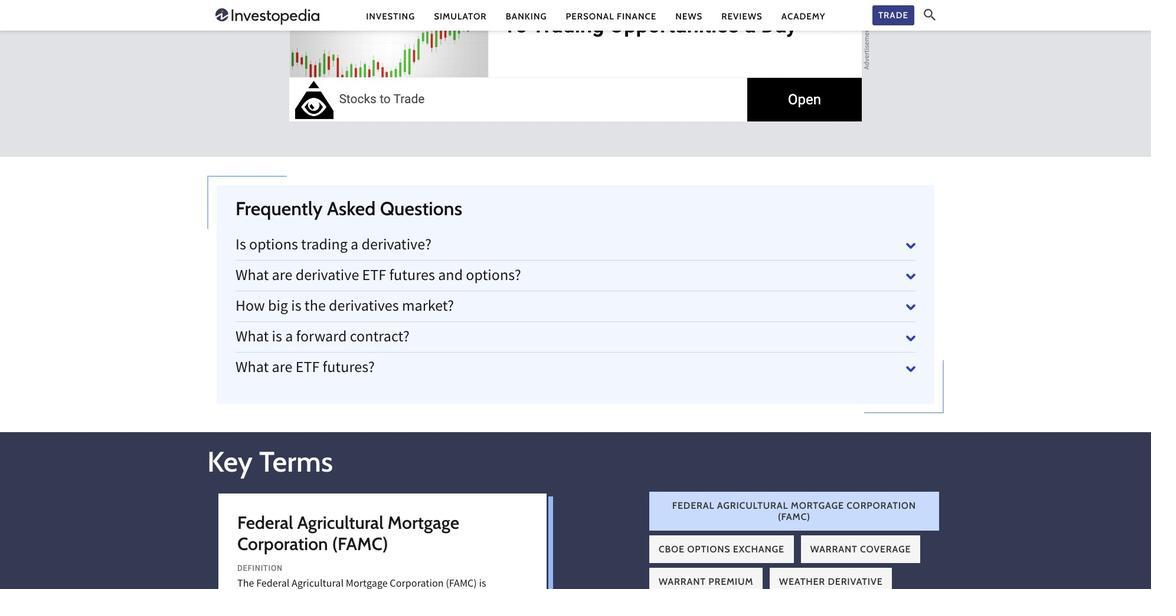 Task type: describe. For each thing, give the bounding box(es) containing it.
are for derivative
[[272, 266, 293, 289]]

agricultural inside button
[[717, 501, 788, 512]]

investing link
[[366, 10, 415, 23]]

0 vertical spatial is
[[291, 296, 301, 319]]

0 vertical spatial a
[[351, 235, 359, 258]]

trade link
[[873, 5, 915, 26]]

arrow down image for market?
[[906, 303, 916, 313]]

reviews
[[722, 11, 763, 22]]

asked
[[327, 197, 376, 220]]

investing
[[366, 11, 415, 22]]

frequently asked questions
[[236, 197, 462, 220]]

market?
[[402, 296, 454, 319]]

what are etf futures?
[[236, 358, 375, 381]]

personal
[[566, 11, 614, 22]]

banking
[[506, 11, 547, 22]]

coverage
[[860, 545, 911, 556]]

options?
[[466, 266, 521, 289]]

weather derivative button
[[770, 569, 892, 590]]

derivative
[[296, 266, 359, 289]]

what for what is a forward contract?
[[236, 327, 269, 350]]

1 vertical spatial federal
[[237, 513, 293, 534]]

arrow down image for and
[[906, 272, 916, 282]]

exchange
[[733, 545, 785, 556]]

federal agricultural mortgage corporation (famc) inside button
[[672, 501, 916, 523]]

0 horizontal spatial (famc)
[[332, 534, 388, 556]]

mortgage inside button
[[791, 501, 844, 512]]

derivative
[[828, 577, 883, 588]]

warrant coverage button
[[801, 536, 921, 564]]

frequently
[[236, 197, 323, 220]]

futures
[[389, 266, 435, 289]]

arrow down image for derivative?
[[906, 242, 916, 251]]

news link
[[676, 10, 703, 23]]

0 horizontal spatial a
[[285, 327, 293, 350]]

simulator
[[434, 11, 487, 22]]

what for what are derivative etf futures and options?
[[236, 266, 269, 289]]

0 horizontal spatial mortgage
[[388, 513, 460, 534]]

the
[[305, 296, 326, 319]]

warrant premium button
[[649, 569, 763, 590]]

news
[[676, 11, 703, 22]]

0 horizontal spatial is
[[272, 327, 282, 350]]

personal finance
[[566, 11, 657, 22]]

contract?
[[350, 327, 410, 350]]

advertisement element
[[289, 0, 862, 121]]

federal inside button
[[672, 501, 715, 512]]



Task type: locate. For each thing, give the bounding box(es) containing it.
agricultural
[[717, 501, 788, 512], [297, 513, 384, 534]]

0 vertical spatial agricultural
[[717, 501, 788, 512]]

arrow down image
[[906, 242, 916, 251], [906, 334, 916, 343]]

warrant for warrant coverage
[[810, 545, 858, 556]]

options
[[249, 235, 298, 258]]

0 vertical spatial federal
[[672, 501, 715, 512]]

1 vertical spatial corporation
[[237, 534, 328, 556]]

warrant premium
[[659, 577, 754, 588]]

what are derivative etf futures and options?
[[236, 266, 521, 289]]

is
[[291, 296, 301, 319], [272, 327, 282, 350]]

futures?
[[323, 358, 375, 381]]

0 vertical spatial mortgage
[[791, 501, 844, 512]]

corporation inside button
[[847, 501, 916, 512]]

0 horizontal spatial warrant
[[659, 577, 706, 588]]

is down the big
[[272, 327, 282, 350]]

cboe options exchange
[[659, 545, 785, 556]]

how big is the derivatives market?
[[236, 296, 454, 319]]

options
[[687, 545, 731, 556]]

0 vertical spatial etf
[[362, 266, 386, 289]]

1 arrow down image from the top
[[906, 272, 916, 282]]

terms
[[259, 445, 333, 480]]

are for etf
[[272, 358, 293, 381]]

what
[[236, 266, 269, 289], [236, 327, 269, 350], [236, 358, 269, 381]]

1 horizontal spatial (famc)
[[778, 512, 811, 523]]

2 vertical spatial arrow down image
[[906, 365, 916, 374]]

simulator link
[[434, 10, 487, 23]]

cboe
[[659, 545, 685, 556]]

search image
[[924, 9, 936, 21]]

1 vertical spatial a
[[285, 327, 293, 350]]

1 horizontal spatial corporation
[[847, 501, 916, 512]]

2 arrow down image from the top
[[906, 303, 916, 313]]

1 vertical spatial arrow down image
[[906, 303, 916, 313]]

arrow down image for contract?
[[906, 334, 916, 343]]

corporation
[[847, 501, 916, 512], [237, 534, 328, 556]]

1 vertical spatial warrant
[[659, 577, 706, 588]]

trading
[[301, 235, 348, 258]]

1 horizontal spatial federal
[[672, 501, 715, 512]]

0 horizontal spatial agricultural
[[297, 513, 384, 534]]

how
[[236, 296, 265, 319]]

banking link
[[506, 10, 547, 23]]

warrant
[[810, 545, 858, 556], [659, 577, 706, 588]]

premium
[[709, 577, 754, 588]]

and
[[438, 266, 463, 289]]

reviews link
[[722, 10, 763, 23]]

warrant coverage
[[810, 545, 911, 556]]

1 horizontal spatial warrant
[[810, 545, 858, 556]]

2 vertical spatial what
[[236, 358, 269, 381]]

1 horizontal spatial federal agricultural mortgage corporation (famc)
[[672, 501, 916, 523]]

0 horizontal spatial federal agricultural mortgage corporation (famc)
[[237, 513, 460, 556]]

is right the big
[[291, 296, 301, 319]]

warrant inside warrant coverage button
[[810, 545, 858, 556]]

0 vertical spatial (famc)
[[778, 512, 811, 523]]

weather
[[779, 577, 825, 588]]

1 horizontal spatial agricultural
[[717, 501, 788, 512]]

(famc) inside button
[[778, 512, 811, 523]]

1 vertical spatial etf
[[296, 358, 320, 381]]

derivatives
[[329, 296, 399, 319]]

0 vertical spatial corporation
[[847, 501, 916, 512]]

academy
[[782, 11, 826, 22]]

mortgage
[[791, 501, 844, 512], [388, 513, 460, 534]]

a right trading
[[351, 235, 359, 258]]

0 horizontal spatial corporation
[[237, 534, 328, 556]]

1 horizontal spatial is
[[291, 296, 301, 319]]

warrant down cboe
[[659, 577, 706, 588]]

1 horizontal spatial etf
[[362, 266, 386, 289]]

cboe options exchange button
[[649, 536, 794, 564]]

1 arrow down image from the top
[[906, 242, 916, 251]]

federal agricultural mortgage corporation (famc)
[[672, 501, 916, 523], [237, 513, 460, 556]]

1 vertical spatial what
[[236, 327, 269, 350]]

is options trading a derivative?
[[236, 235, 432, 258]]

are
[[272, 266, 293, 289], [272, 358, 293, 381]]

2 are from the top
[[272, 358, 293, 381]]

1 vertical spatial (famc)
[[332, 534, 388, 556]]

1 vertical spatial is
[[272, 327, 282, 350]]

3 what from the top
[[236, 358, 269, 381]]

1 what from the top
[[236, 266, 269, 289]]

a left forward
[[285, 327, 293, 350]]

forward
[[296, 327, 347, 350]]

warrant inside warrant premium button
[[659, 577, 706, 588]]

etf down forward
[[296, 358, 320, 381]]

2 arrow down image from the top
[[906, 334, 916, 343]]

what for what are etf futures?
[[236, 358, 269, 381]]

1 vertical spatial agricultural
[[297, 513, 384, 534]]

0 vertical spatial are
[[272, 266, 293, 289]]

warrant for warrant premium
[[659, 577, 706, 588]]

are down the what is a forward contract? at left
[[272, 358, 293, 381]]

academy link
[[782, 10, 826, 23]]

what is a forward contract?
[[236, 327, 410, 350]]

derivative?
[[362, 235, 432, 258]]

federal
[[672, 501, 715, 512], [237, 513, 293, 534]]

key
[[207, 445, 253, 480]]

a
[[351, 235, 359, 258], [285, 327, 293, 350]]

0 vertical spatial arrow down image
[[906, 272, 916, 282]]

0 horizontal spatial federal
[[237, 513, 293, 534]]

federal agricultural mortgage corporation (famc) button
[[649, 493, 939, 532]]

etf up "derivatives" at the bottom of the page
[[362, 266, 386, 289]]

1 vertical spatial arrow down image
[[906, 334, 916, 343]]

1 vertical spatial mortgage
[[388, 513, 460, 534]]

is
[[236, 235, 246, 258]]

(famc)
[[778, 512, 811, 523], [332, 534, 388, 556]]

are up the big
[[272, 266, 293, 289]]

0 vertical spatial warrant
[[810, 545, 858, 556]]

big
[[268, 296, 288, 319]]

3 arrow down image from the top
[[906, 365, 916, 374]]

investopedia homepage image
[[216, 7, 319, 26]]

0 horizontal spatial etf
[[296, 358, 320, 381]]

weather derivative
[[779, 577, 883, 588]]

key terms
[[207, 445, 333, 480]]

2 what from the top
[[236, 327, 269, 350]]

1 horizontal spatial mortgage
[[791, 501, 844, 512]]

1 are from the top
[[272, 266, 293, 289]]

questions
[[380, 197, 462, 220]]

etf
[[362, 266, 386, 289], [296, 358, 320, 381]]

finance
[[617, 11, 657, 22]]

warrant up weather derivative button
[[810, 545, 858, 556]]

arrow down image
[[906, 272, 916, 282], [906, 303, 916, 313], [906, 365, 916, 374]]

0 vertical spatial what
[[236, 266, 269, 289]]

1 vertical spatial are
[[272, 358, 293, 381]]

trade
[[879, 10, 909, 21]]

1 horizontal spatial a
[[351, 235, 359, 258]]

personal finance link
[[566, 10, 657, 23]]

0 vertical spatial arrow down image
[[906, 242, 916, 251]]



Task type: vqa. For each thing, say whether or not it's contained in the screenshot.
right ETF
yes



